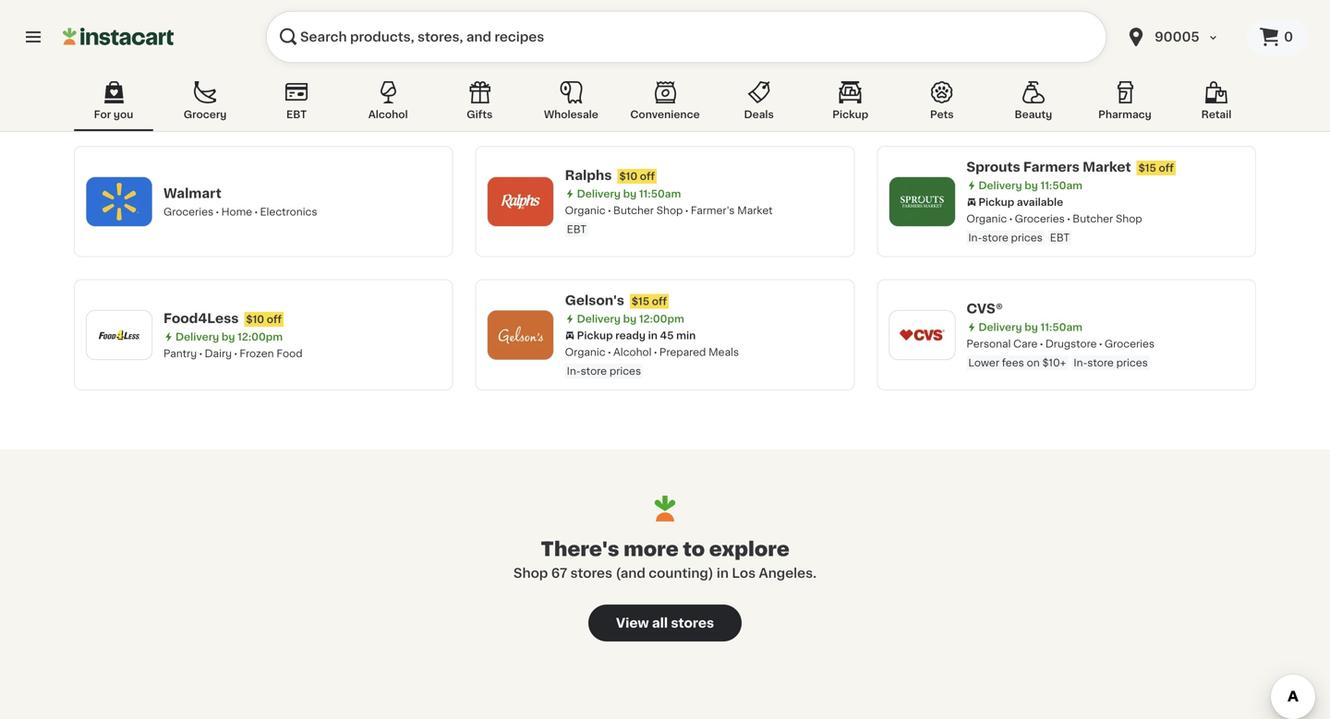 Task type: vqa. For each thing, say whether or not it's contained in the screenshot.
Get Instacart+ button
no



Task type: locate. For each thing, give the bounding box(es) containing it.
$10 right the ralphs
[[619, 171, 638, 182]]

1 horizontal spatial shop
[[657, 206, 683, 216]]

shop left 67 at left
[[514, 567, 548, 580]]

0 horizontal spatial stores
[[570, 567, 613, 580]]

meals
[[709, 347, 739, 358]]

0 horizontal spatial in
[[648, 331, 658, 341]]

care
[[1014, 339, 1038, 349]]

0 vertical spatial market
[[1083, 161, 1131, 174]]

by up available
[[1025, 181, 1038, 191]]

2 horizontal spatial ebt
[[1050, 233, 1070, 243]]

food4less
[[164, 312, 239, 325]]

in- down the drugstore
[[1074, 358, 1088, 368]]

pharmacy
[[1098, 109, 1152, 120]]

off inside "sprouts farmers market $15 off"
[[1159, 163, 1174, 173]]

prices down ready
[[610, 366, 641, 376]]

Search field
[[266, 11, 1107, 63]]

cvs® logo image
[[898, 311, 946, 359]]

1 horizontal spatial to
[[683, 540, 705, 559]]

0 horizontal spatial butcher
[[613, 206, 654, 216]]

1 vertical spatial 12:00pm
[[639, 314, 684, 324]]

by
[[222, 29, 235, 39], [1025, 181, 1038, 191], [623, 189, 637, 199], [623, 314, 637, 324], [1025, 322, 1038, 333], [222, 332, 235, 342]]

cleaning
[[258, 11, 305, 21]]

shop down "sprouts farmers market $15 off"
[[1116, 214, 1142, 224]]

1 horizontal spatial $15
[[1139, 163, 1156, 173]]

store inside organic groceries butcher shop in-store prices ebt
[[982, 233, 1009, 243]]

in left 45
[[648, 331, 658, 341]]

shop
[[657, 206, 683, 216], [1116, 214, 1142, 224], [514, 567, 548, 580]]

on
[[1027, 358, 1040, 368]]

1 vertical spatial $15
[[632, 297, 650, 307]]

organic down gelson's
[[565, 347, 606, 358]]

$5 off holiday essentials
[[647, 2, 777, 12]]

delivery by 12:00pm for food4less
[[176, 332, 283, 342]]

delivery for sprouts farmers market
[[979, 181, 1022, 191]]

1 vertical spatial pickup
[[979, 197, 1015, 207]]

12:00pm up the frozen
[[238, 332, 283, 342]]

you right the 'help'
[[224, 110, 264, 130]]

11:50am
[[1041, 181, 1083, 191], [639, 189, 681, 199], [1041, 322, 1083, 333]]

personal
[[967, 339, 1011, 349]]

butcher
[[613, 206, 654, 216], [1073, 214, 1113, 224]]

groceries
[[164, 207, 214, 217], [1015, 214, 1065, 224], [1105, 339, 1155, 349]]

explore
[[709, 540, 790, 559]]

pickup inside button
[[833, 109, 869, 120]]

1 vertical spatial all
[[652, 617, 668, 630]]

organic inside organic alcohol prepared meals in-store prices
[[565, 347, 606, 358]]

organic down the ralphs
[[565, 206, 606, 216]]

all for view
[[652, 617, 668, 630]]

$10 inside family dollar $10 off holiday essentials
[[1064, 11, 1082, 21]]

food4less $10 off
[[164, 312, 282, 325]]

1 horizontal spatial in
[[717, 567, 729, 580]]

0 vertical spatial $15
[[1139, 163, 1156, 173]]

store down pickup available
[[982, 233, 1009, 243]]

holiday right $5
[[680, 2, 721, 12]]

0 vertical spatial alcohol
[[368, 109, 408, 120]]

ebt down the ralphs
[[567, 224, 587, 235]]

$10 inside 'food4less $10 off'
[[246, 314, 264, 324]]

11:50am down "sprouts farmers market $15 off"
[[1041, 181, 1083, 191]]

dairy
[[205, 348, 232, 359]]

11:50am for off
[[639, 189, 681, 199]]

lower
[[968, 358, 1000, 368]]

groceries inside organic groceries butcher shop in-store prices ebt
[[1015, 214, 1065, 224]]

1 horizontal spatial groceries
[[1015, 214, 1065, 224]]

None search field
[[266, 11, 1107, 63]]

gelson's
[[565, 294, 624, 307]]

delivery up personal at the right top of the page
[[979, 322, 1022, 333]]

off right dollar
[[1084, 11, 1099, 21]]

2 vertical spatial delivery by 12:00pm
[[176, 332, 283, 342]]

to inside there's more to explore shop 67 stores (and counting) in los angeles.
[[683, 540, 705, 559]]

pharmacy button
[[1085, 78, 1165, 131]]

0 vertical spatial pickup
[[833, 109, 869, 120]]

$10 inside ralphs $10 off
[[619, 171, 638, 182]]

1 horizontal spatial holiday
[[1102, 11, 1142, 21]]

organic groceries butcher shop in-store prices ebt
[[967, 214, 1142, 243]]

prices
[[610, 55, 641, 65], [1011, 233, 1043, 243], [1116, 358, 1148, 368], [610, 366, 641, 376]]

$20 off cleaning supplies
[[218, 11, 353, 21]]

90005 button
[[1114, 11, 1247, 63]]

0 horizontal spatial to
[[147, 110, 169, 130]]

67
[[551, 567, 567, 580]]

prices inside organic alcohol prepared meals in-store prices
[[610, 366, 641, 376]]

ebt down hardware
[[286, 109, 307, 120]]

1 horizontal spatial ebt
[[567, 224, 587, 235]]

delivery by 12:00pm up ready
[[577, 314, 684, 324]]

in inside stores to help you save tab panel
[[648, 331, 658, 341]]

organic inside organic groceries butcher shop in-store prices ebt
[[967, 214, 1007, 224]]

all for show
[[1241, 114, 1256, 127]]

ebt
[[286, 109, 307, 120], [567, 224, 587, 235], [1050, 233, 1070, 243]]

by for food4less
[[222, 332, 235, 342]]

groceries for walmart
[[164, 207, 214, 217]]

delivery down the food4less
[[176, 332, 219, 342]]

delivery by 11:50am up available
[[979, 181, 1083, 191]]

delivery for food4less
[[176, 332, 219, 342]]

store
[[581, 55, 607, 65], [982, 233, 1009, 243], [1088, 358, 1114, 368], [581, 366, 607, 376]]

0 horizontal spatial alcohol
[[368, 109, 408, 120]]

shop inside "organic butcher shop farmer's market ebt"
[[657, 206, 683, 216]]

1 vertical spatial $10
[[619, 171, 638, 182]]

to inside stores to help you save tab panel
[[147, 110, 169, 130]]

by up ready
[[623, 314, 637, 324]]

essentials
[[723, 2, 777, 12], [1145, 11, 1198, 21], [1083, 45, 1135, 56]]

delivery down sprouts
[[979, 181, 1022, 191]]

show all
[[1201, 114, 1256, 127]]

delivery down gelson's
[[577, 314, 621, 324]]

for you
[[94, 109, 133, 120]]

1 horizontal spatial you
[[224, 110, 264, 130]]

0 vertical spatial stores
[[570, 567, 613, 580]]

wholesale button
[[531, 78, 611, 131]]

off up "organic butcher shop farmer's market ebt"
[[640, 171, 655, 182]]

shop categories tab list
[[74, 78, 1256, 131]]

2 vertical spatial $10
[[246, 314, 264, 324]]

delivery down the ralphs
[[577, 189, 621, 199]]

off inside family dollar $10 off holiday essentials
[[1084, 11, 1099, 21]]

available
[[1017, 197, 1063, 207]]

groceries inside walmart groceries home electronics
[[164, 207, 214, 217]]

ebt down available
[[1050, 233, 1070, 243]]

all inside popup button
[[1241, 114, 1256, 127]]

angeles.
[[759, 567, 817, 580]]

0 horizontal spatial pickup
[[577, 331, 613, 341]]

holiday right dollar
[[1102, 11, 1142, 21]]

0
[[1284, 30, 1293, 43]]

show all button
[[1201, 111, 1256, 129]]

by for gelson's
[[623, 314, 637, 324]]

delivery by 11:50am up "care"
[[979, 322, 1083, 333]]

in- down pickup ready in 45 min at top
[[567, 366, 581, 376]]

1 vertical spatial alcohol
[[613, 347, 652, 358]]

in left los
[[717, 567, 729, 580]]

market right farmer's
[[737, 206, 773, 216]]

organic
[[565, 206, 606, 216], [967, 214, 1007, 224], [565, 347, 606, 358]]

by up pantry dairy frozen food
[[222, 332, 235, 342]]

alcohol inside organic alcohol prepared meals in-store prices
[[613, 347, 652, 358]]

instacart image
[[63, 26, 174, 48]]

1 vertical spatial market
[[737, 206, 773, 216]]

in- down pickup available
[[968, 233, 982, 243]]

90005 button
[[1125, 11, 1236, 63]]

all inside button
[[652, 617, 668, 630]]

view all stores button
[[588, 605, 742, 642]]

delivery by 11:50am for farmers
[[979, 181, 1083, 191]]

12:00pm up 45
[[639, 314, 684, 324]]

alcohol down ready
[[613, 347, 652, 358]]

personal care drugstore groceries lower fees on $10+ in-store prices
[[967, 339, 1155, 368]]

store down pickup ready in 45 min at top
[[581, 366, 607, 376]]

holiday
[[680, 2, 721, 12], [1102, 11, 1142, 21]]

there's more to explore shop 67 stores (and counting) in los angeles.
[[514, 540, 817, 580]]

off up 45
[[652, 297, 667, 307]]

delivery
[[176, 29, 219, 39], [979, 181, 1022, 191], [577, 189, 621, 199], [577, 314, 621, 324], [979, 322, 1022, 333], [176, 332, 219, 342]]

prices down pickup available
[[1011, 233, 1043, 243]]

butcher down "sprouts farmers market $15 off"
[[1073, 214, 1113, 224]]

1 horizontal spatial $10
[[619, 171, 638, 182]]

0 vertical spatial in
[[648, 331, 658, 341]]

$15
[[1139, 163, 1156, 173], [632, 297, 650, 307]]

11:50am up "organic butcher shop farmer's market ebt"
[[639, 189, 681, 199]]

$10
[[1064, 11, 1082, 21], [619, 171, 638, 182], [246, 314, 264, 324]]

groceries right the drugstore
[[1105, 339, 1155, 349]]

save
[[268, 110, 317, 130]]

11:50am up the drugstore
[[1041, 322, 1083, 333]]

groceries down walmart
[[164, 207, 214, 217]]

off inside gelson's $15 off
[[652, 297, 667, 307]]

$15 inside "sprouts farmers market $15 off"
[[1139, 163, 1156, 173]]

0 vertical spatial $10
[[1064, 11, 1082, 21]]

pickup available
[[979, 197, 1063, 207]]

alcohol
[[368, 109, 408, 120], [613, 347, 652, 358]]

butcher inside "organic butcher shop farmer's market ebt"
[[613, 206, 654, 216]]

stores down there's
[[570, 567, 613, 580]]

help
[[174, 110, 220, 130]]

in
[[648, 331, 658, 341], [717, 567, 729, 580]]

0 horizontal spatial essentials
[[723, 2, 777, 12]]

delivery by 12:00pm
[[176, 29, 283, 39], [577, 314, 684, 324], [176, 332, 283, 342]]

0 vertical spatial to
[[147, 110, 169, 130]]

12:00pm up hardware
[[238, 29, 283, 39]]

market right farmers
[[1083, 161, 1131, 174]]

there's
[[541, 540, 619, 559]]

off
[[663, 2, 678, 12], [241, 11, 256, 21], [1084, 11, 1099, 21], [1159, 163, 1174, 173], [640, 171, 655, 182], [652, 297, 667, 307], [267, 314, 282, 324]]

ralphs
[[565, 169, 612, 182]]

ready
[[615, 331, 646, 341]]

&
[[193, 45, 201, 56]]

in- inside organic groceries butcher shop in-store prices ebt
[[968, 233, 982, 243]]

$15 up pickup ready in 45 min at top
[[632, 297, 650, 307]]

1 horizontal spatial stores
[[671, 617, 714, 630]]

home
[[221, 207, 252, 217]]

2 horizontal spatial shop
[[1116, 214, 1142, 224]]

0 horizontal spatial $10
[[246, 314, 264, 324]]

1 vertical spatial to
[[683, 540, 705, 559]]

to left the 'help'
[[147, 110, 169, 130]]

store up wholesale button
[[581, 55, 607, 65]]

0 horizontal spatial groceries
[[164, 207, 214, 217]]

1 vertical spatial stores
[[671, 617, 714, 630]]

1 horizontal spatial pickup
[[833, 109, 869, 120]]

by down ralphs $10 off
[[623, 189, 637, 199]]

$10 for ralphs
[[619, 171, 638, 182]]

grocery button
[[165, 78, 245, 131]]

off down pharmacy button
[[1159, 163, 1174, 173]]

1 vertical spatial delivery by 12:00pm
[[577, 314, 684, 324]]

retail
[[1202, 109, 1232, 120]]

0 horizontal spatial holiday
[[680, 2, 721, 12]]

pickup down gelson's
[[577, 331, 613, 341]]

pickup down sprouts
[[979, 197, 1015, 207]]

2 horizontal spatial pickup
[[979, 197, 1015, 207]]

walmart
[[164, 187, 221, 200]]

groceries down available
[[1015, 214, 1065, 224]]

market inside "organic butcher shop farmer's market ebt"
[[737, 206, 773, 216]]

$15 inside gelson's $15 off
[[632, 297, 650, 307]]

delivery by 12:00pm up lawn & garden hardware
[[176, 29, 283, 39]]

0 horizontal spatial $15
[[632, 297, 650, 307]]

store down the drugstore
[[1088, 358, 1114, 368]]

all right view
[[652, 617, 668, 630]]

0 vertical spatial all
[[1241, 114, 1256, 127]]

1 horizontal spatial all
[[1241, 114, 1256, 127]]

market
[[1083, 161, 1131, 174], [737, 206, 773, 216]]

11:50am for market
[[1041, 181, 1083, 191]]

all right the show
[[1241, 114, 1256, 127]]

2 horizontal spatial essentials
[[1145, 11, 1198, 21]]

stores down counting)
[[671, 617, 714, 630]]

delivery by 12:00pm for gelson's
[[577, 314, 684, 324]]

stores
[[74, 110, 143, 130]]

butcher down ralphs $10 off
[[613, 206, 654, 216]]

0 horizontal spatial all
[[652, 617, 668, 630]]

off inside 'food4less $10 off'
[[267, 314, 282, 324]]

$15 down pharmacy
[[1139, 163, 1156, 173]]

1 horizontal spatial alcohol
[[613, 347, 652, 358]]

12:00pm for gelson's
[[639, 314, 684, 324]]

to
[[147, 110, 169, 130], [683, 540, 705, 559]]

you inside button
[[114, 109, 133, 120]]

alcohol left gifts
[[368, 109, 408, 120]]

stores inside button
[[671, 617, 714, 630]]

2 horizontal spatial groceries
[[1105, 339, 1155, 349]]

0 horizontal spatial market
[[737, 206, 773, 216]]

in inside there's more to explore shop 67 stores (and counting) in los angeles.
[[717, 567, 729, 580]]

12:00pm for food4less
[[238, 332, 283, 342]]

for
[[94, 109, 111, 120]]

$10 up the frozen
[[246, 314, 264, 324]]

to up counting)
[[683, 540, 705, 559]]

$10 right dollar
[[1064, 11, 1082, 21]]

prices right $10+
[[1116, 358, 1148, 368]]

delivery by 12:00pm up pantry dairy frozen food
[[176, 332, 283, 342]]

frozen
[[240, 348, 274, 359]]

pickup for farmers
[[979, 197, 1015, 207]]

shop left farmer's
[[657, 206, 683, 216]]

delivery by 11:50am down ralphs $10 off
[[577, 189, 681, 199]]

store inside personal care drugstore groceries lower fees on $10+ in-store prices
[[1088, 358, 1114, 368]]

0 horizontal spatial shop
[[514, 567, 548, 580]]

in- inside personal care drugstore groceries lower fees on $10+ in-store prices
[[1074, 358, 1088, 368]]

prices inside personal care drugstore groceries lower fees on $10+ in-store prices
[[1116, 358, 1148, 368]]

0 horizontal spatial ebt
[[286, 109, 307, 120]]

1 horizontal spatial butcher
[[1073, 214, 1113, 224]]

0 horizontal spatial you
[[114, 109, 133, 120]]

2 vertical spatial 12:00pm
[[238, 332, 283, 342]]

1 vertical spatial in
[[717, 567, 729, 580]]

2 horizontal spatial $10
[[1064, 11, 1082, 21]]

gelson's logo image
[[497, 311, 545, 359]]

you right for
[[114, 109, 133, 120]]

pickup left pets
[[833, 109, 869, 120]]

los
[[732, 567, 756, 580]]

2 vertical spatial pickup
[[577, 331, 613, 341]]

pickup ready in 45 min
[[577, 331, 696, 341]]

off up food
[[267, 314, 282, 324]]

organic down pickup available
[[967, 214, 1007, 224]]



Task type: describe. For each thing, give the bounding box(es) containing it.
organic for gelson's
[[565, 347, 606, 358]]

walmart logo image
[[95, 178, 143, 226]]

0 vertical spatial 12:00pm
[[238, 29, 283, 39]]

gelson's $15 off
[[565, 294, 667, 307]]

prices inside organic groceries butcher shop in-store prices ebt
[[1011, 233, 1043, 243]]

convenience button
[[623, 78, 707, 131]]

view all stores link
[[588, 605, 742, 642]]

fees
[[1002, 358, 1024, 368]]

min
[[676, 331, 696, 341]]

0 vertical spatial delivery by 12:00pm
[[176, 29, 283, 39]]

1 horizontal spatial essentials
[[1083, 45, 1135, 56]]

in-store prices
[[567, 55, 641, 65]]

retail button
[[1177, 78, 1256, 131]]

ebt inside button
[[286, 109, 307, 120]]

by up "care"
[[1025, 322, 1038, 333]]

pets button
[[902, 78, 982, 131]]

pickup button
[[811, 78, 890, 131]]

counting)
[[649, 567, 714, 580]]

ralphs $10 off
[[565, 169, 655, 182]]

groceries for organic
[[1015, 214, 1065, 224]]

ralphs logo image
[[497, 178, 545, 226]]

off inside ralphs $10 off
[[640, 171, 655, 182]]

ebt inside organic groceries butcher shop in-store prices ebt
[[1050, 233, 1070, 243]]

sprouts farmers market logo image
[[898, 178, 946, 226]]

hardware
[[249, 45, 298, 56]]

garden
[[204, 45, 241, 56]]

pantry dairy frozen food
[[164, 348, 303, 359]]

essentials inside family dollar $10 off holiday essentials
[[1145, 11, 1198, 21]]

organic alcohol prepared meals in-store prices
[[565, 347, 739, 376]]

gifts
[[467, 109, 493, 120]]

45
[[660, 331, 674, 341]]

you inside tab panel
[[224, 110, 264, 130]]

wholesale
[[544, 109, 598, 120]]

show
[[1201, 114, 1238, 127]]

90005
[[1155, 30, 1200, 43]]

off right $5
[[663, 2, 678, 12]]

cvs®
[[967, 303, 1003, 315]]

0 button
[[1247, 18, 1308, 55]]

store inside organic alcohol prepared meals in-store prices
[[581, 366, 607, 376]]

family dollar $10 off holiday essentials
[[967, 9, 1198, 22]]

in- inside organic alcohol prepared meals in-store prices
[[567, 366, 581, 376]]

food
[[277, 348, 303, 359]]

shop inside there's more to explore shop 67 stores (and counting) in los angeles.
[[514, 567, 548, 580]]

beauty button
[[994, 78, 1073, 131]]

lawn & garden hardware
[[164, 45, 298, 56]]

by up lawn & garden hardware
[[222, 29, 235, 39]]

supplies
[[308, 11, 353, 21]]

ebt button
[[257, 78, 336, 131]]

deals button
[[719, 78, 799, 131]]

delivery by 11:50am for $10
[[577, 189, 681, 199]]

food4less logo image
[[95, 311, 143, 359]]

groceries inside personal care drugstore groceries lower fees on $10+ in-store prices
[[1105, 339, 1155, 349]]

pets
[[930, 109, 954, 120]]

farmer's
[[691, 206, 735, 216]]

stores to help you save tab panel
[[74, 0, 1256, 391]]

drugstore
[[1046, 339, 1097, 349]]

$10+
[[1042, 358, 1066, 368]]

off right "$20"
[[241, 11, 256, 21]]

lawn
[[164, 45, 190, 56]]

farmers
[[1023, 161, 1080, 174]]

delivery up &
[[176, 29, 219, 39]]

sprouts
[[967, 161, 1020, 174]]

gifts button
[[440, 78, 519, 131]]

organic butcher shop farmer's market ebt
[[565, 206, 773, 235]]

convenience
[[630, 109, 700, 120]]

view all stores
[[616, 617, 714, 630]]

prices up the convenience button
[[610, 55, 641, 65]]

1 horizontal spatial market
[[1083, 161, 1131, 174]]

butcher inside organic groceries butcher shop in-store prices ebt
[[1073, 214, 1113, 224]]

delivery for ralphs
[[577, 189, 621, 199]]

family
[[967, 9, 1012, 22]]

deals
[[744, 109, 774, 120]]

more
[[624, 540, 679, 559]]

$5
[[647, 2, 660, 12]]

alcohol button
[[348, 78, 428, 131]]

by for sprouts farmers market
[[1025, 181, 1038, 191]]

pickup for $15
[[577, 331, 613, 341]]

sprouts farmers market $15 off
[[967, 161, 1174, 174]]

organic for sprouts farmers market
[[967, 214, 1007, 224]]

delivery for gelson's
[[577, 314, 621, 324]]

holiday inside family dollar $10 off holiday essentials
[[1102, 11, 1142, 21]]

stores inside there's more to explore shop 67 stores (and counting) in los angeles.
[[570, 567, 613, 580]]

grocery
[[184, 109, 227, 120]]

electronics
[[260, 207, 317, 217]]

view
[[616, 617, 649, 630]]

$20
[[218, 11, 238, 21]]

pantry
[[164, 348, 197, 359]]

walmart groceries home electronics
[[164, 187, 317, 217]]

(and
[[616, 567, 646, 580]]

$10 for food4less
[[246, 314, 264, 324]]

ebt inside "organic butcher shop farmer's market ebt"
[[567, 224, 587, 235]]

alcohol inside button
[[368, 109, 408, 120]]

by for ralphs
[[623, 189, 637, 199]]

beauty
[[1015, 109, 1052, 120]]

in- up wholesale button
[[567, 55, 581, 65]]

shop inside organic groceries butcher shop in-store prices ebt
[[1116, 214, 1142, 224]]

dollar
[[1015, 9, 1056, 22]]

prepared
[[659, 347, 706, 358]]

organic inside "organic butcher shop farmer's market ebt"
[[565, 206, 606, 216]]

stores to help you save
[[74, 110, 317, 130]]

for you button
[[74, 78, 153, 131]]



